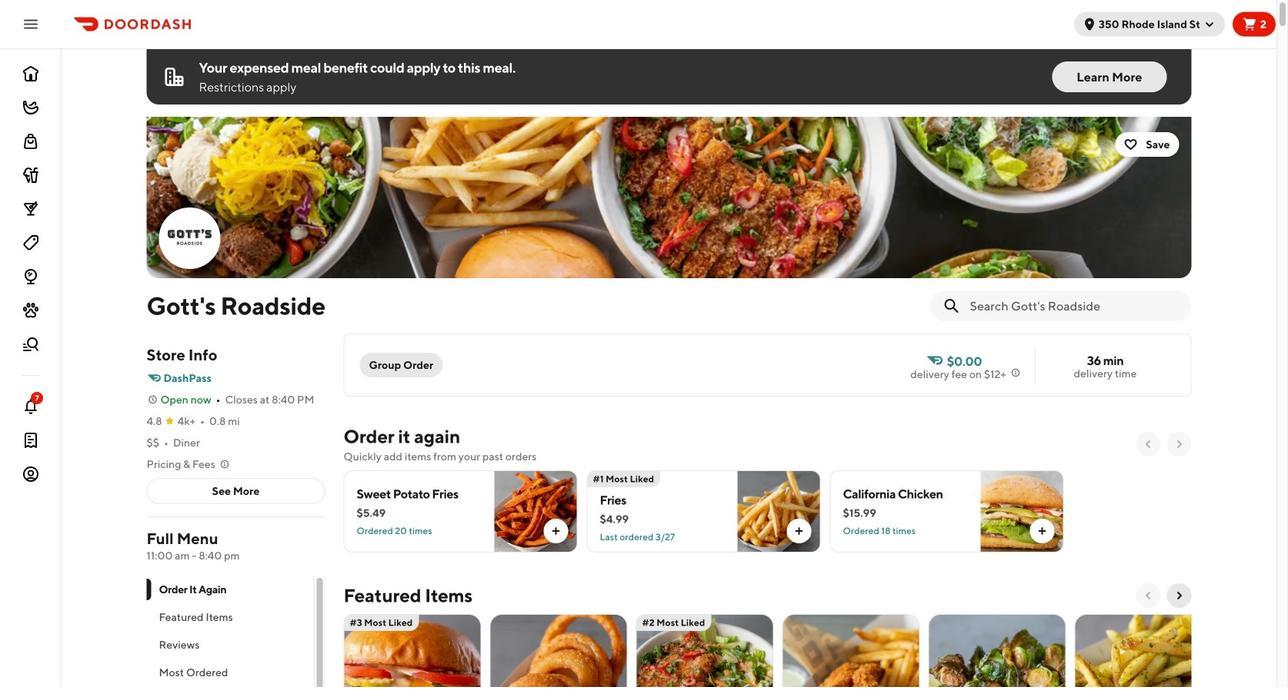 Task type: locate. For each thing, give the bounding box(es) containing it.
gott's roadside image
[[147, 117, 1191, 279], [160, 209, 219, 268]]

heading
[[344, 425, 460, 449], [344, 584, 473, 609]]

garlic fries image
[[1075, 615, 1211, 688]]

add item to cart image
[[550, 526, 562, 538], [793, 526, 805, 538]]

next button of carousel image
[[1173, 439, 1185, 451]]

1 vertical spatial heading
[[344, 584, 473, 609]]

0 vertical spatial heading
[[344, 425, 460, 449]]

1 horizontal spatial add item to cart image
[[793, 526, 805, 538]]

0 horizontal spatial add item to cart image
[[550, 526, 562, 538]]

add item to cart image
[[1036, 526, 1048, 538]]

previous button of carousel image
[[1142, 590, 1155, 602]]

onion rings image
[[491, 615, 627, 688]]



Task type: describe. For each thing, give the bounding box(es) containing it.
open menu image
[[22, 15, 40, 33]]

chicken tenders image
[[783, 615, 919, 688]]

vietnamese chicken salad image
[[637, 615, 773, 688]]

cheeseburger image
[[344, 615, 481, 688]]

2 heading from the top
[[344, 584, 473, 609]]

previous button of carousel image
[[1142, 439, 1155, 451]]

1 heading from the top
[[344, 425, 460, 449]]

fried brussels sprouts image
[[929, 615, 1065, 688]]

1 add item to cart image from the left
[[550, 526, 562, 538]]

Item Search search field
[[970, 298, 1179, 315]]

2 add item to cart image from the left
[[793, 526, 805, 538]]

next button of carousel image
[[1173, 590, 1185, 602]]



Task type: vqa. For each thing, say whether or not it's contained in the screenshot.
'Closes'
no



